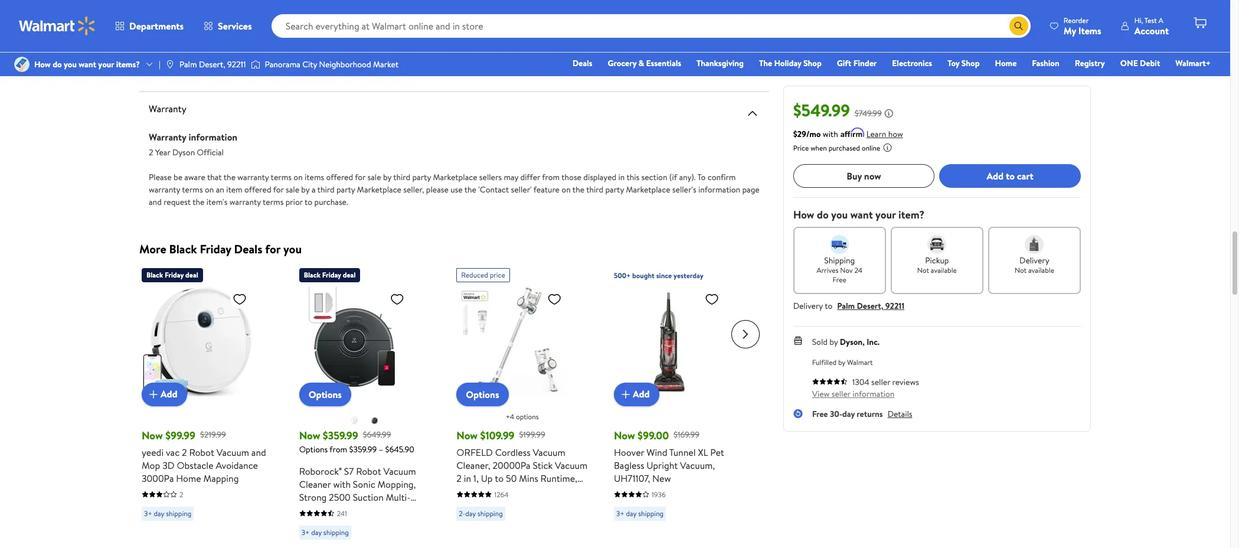 Task type: describe. For each thing, give the bounding box(es) containing it.
–
[[379, 443, 383, 455]]

friday for yeedi vac 2 robot vacuum and mop 3d obstacle avoidance 3000pa home mapping image
[[165, 270, 184, 280]]

+4
[[506, 411, 515, 421]]

shipping down 1936
[[639, 508, 664, 518]]

cleaner
[[299, 478, 331, 490]]

options inside now $359.99 $649.99 options from $359.99 – $645.90
[[299, 443, 328, 455]]

you for how do you want your item?
[[832, 207, 848, 222]]

any).
[[679, 171, 696, 183]]

to inside please be aware that the warranty terms on items offered for sale by third party marketplace sellers may differ from those displayed in this section (if any). to confirm warranty terms on an item offered for sale by a third party marketplace seller, please use the 'contact seller' feature on the third party marketplace seller's information page and request the item's warranty terms prior to purchase.
[[305, 196, 313, 208]]

1 vertical spatial terms
[[182, 183, 203, 195]]

vacuum inside now $99.99 $219.99 yeedi vac 2 robot vacuum and mop 3d obstacle avoidance 3000pa home mapping
[[217, 446, 249, 459]]

options link for now $359.99
[[299, 382, 351, 406]]

now for $99.99
[[142, 428, 163, 443]]

&
[[639, 57, 644, 69]]

1 shop from the left
[[804, 57, 822, 69]]

1 horizontal spatial on
[[294, 171, 303, 183]]

3+ for now $99.99
[[144, 508, 152, 518]]

add to favorites list, hoover wind tunnel xl pet bagless upright vacuum, uh71107, new image
[[705, 291, 719, 306]]

learn how button
[[867, 128, 904, 141]]

available for delivery
[[1029, 265, 1055, 275]]

the holiday shop link
[[754, 57, 827, 70]]

please be aware that the warranty terms on items offered for sale by third party marketplace sellers may differ from those displayed in this section (if any). to confirm warranty terms on an item offered for sale by a third party marketplace seller, please use the 'contact seller' feature on the third party marketplace seller's information page and request the item's warranty terms prior to purchase.
[[149, 171, 760, 208]]

registry
[[1075, 57, 1105, 69]]

now $109.99 $199.99 orfeld cordless vacuum cleaner, 20000pa stick vacuum 2 in 1, up to 50 mins runtime, with dual digital motor for deep clean whole house
[[457, 428, 588, 511]]

want for items?
[[79, 58, 96, 70]]

control
[[324, 516, 356, 529]]

1 horizontal spatial desert,
[[857, 300, 884, 312]]

strong
[[299, 490, 327, 503]]

search icon image
[[1015, 21, 1024, 31]]

differ
[[521, 171, 540, 183]]

black image
[[370, 415, 380, 425]]

2 down obstacle
[[180, 489, 183, 499]]

the down those
[[573, 183, 585, 195]]

options for now $359.99
[[309, 388, 342, 401]]

s7
[[344, 465, 354, 478]]

avoidance
[[216, 459, 258, 472]]

dyson,
[[840, 336, 865, 348]]

Search search field
[[271, 14, 1031, 38]]

item's
[[207, 196, 228, 208]]

to inside button
[[1006, 169, 1015, 182]]

shipping
[[825, 255, 855, 266]]

when
[[811, 143, 827, 153]]

dual
[[476, 485, 495, 498]]

2 inside now $99.99 $219.99 yeedi vac 2 robot vacuum and mop 3d obstacle avoidance 3000pa home mapping
[[182, 446, 187, 459]]

aware
[[184, 171, 205, 183]]

how
[[889, 128, 904, 140]]

toy shop
[[948, 57, 980, 69]]

0 horizontal spatial on
[[205, 183, 214, 195]]

not for delivery
[[1015, 265, 1027, 275]]

2 horizontal spatial with
[[823, 128, 838, 140]]

0 horizontal spatial 92211
[[227, 58, 246, 70]]

fulfilled by walmart
[[812, 357, 873, 367]]

0 vertical spatial $359.99
[[323, 428, 358, 443]]

essentials
[[646, 57, 682, 69]]

walmart+
[[1176, 57, 1211, 69]]

grocery & essentials link
[[603, 57, 687, 70]]

orfeld
[[457, 446, 493, 459]]

warranty for warranty information
[[149, 130, 186, 143]]

20000pa
[[493, 459, 531, 472]]

2 horizontal spatial party
[[606, 183, 624, 195]]

shipping arrives nov 24 free
[[817, 255, 863, 285]]

to inside now $109.99 $199.99 orfeld cordless vacuum cleaner, 20000pa stick vacuum 2 in 1, up to 50 mins runtime, with dual digital motor for deep clean whole house
[[495, 472, 504, 485]]

vacuum inside 'roborock® s7 robot vacuum cleaner with sonic mopping, strong 2500 suction multi- level mapping, plus app and voice control robot mop(black)'
[[384, 465, 416, 478]]

intent image for shipping image
[[831, 235, 849, 254]]

free 30-day returns details
[[812, 408, 913, 420]]

test
[[1145, 15, 1157, 25]]

 image for panorama
[[251, 58, 260, 70]]

bagless
[[614, 459, 645, 472]]

1264
[[495, 489, 509, 499]]

mapping,
[[323, 503, 360, 516]]

1 horizontal spatial sale
[[368, 171, 381, 183]]

reduced price
[[461, 270, 505, 280]]

nov
[[841, 265, 853, 275]]

to
[[698, 171, 706, 183]]

add for now $99.00
[[633, 388, 650, 401]]

a
[[312, 183, 316, 195]]

assembled
[[149, 48, 194, 61]]

manufacturer dyson assembled product dimensions (l x w x h) 10.50 x 9.80 x 49.60 inches
[[149, 14, 326, 76]]

1 vertical spatial 92211
[[886, 300, 905, 312]]

1 vertical spatial robot
[[356, 465, 381, 478]]

online
[[862, 143, 881, 153]]

vacuum,
[[680, 459, 715, 472]]

x right (l
[[291, 48, 296, 61]]

day down 3000pa at the left of the page
[[154, 508, 164, 518]]

reduced
[[461, 270, 488, 280]]

2 left the year
[[149, 146, 153, 158]]

electronics link
[[887, 57, 938, 70]]

add inside add to cart button
[[987, 169, 1004, 182]]

the left item's
[[193, 196, 205, 208]]

walmart image
[[19, 17, 96, 35]]

official
[[197, 146, 224, 158]]

now for $109.99
[[457, 428, 478, 443]]

0 horizontal spatial desert,
[[199, 58, 225, 70]]

seller,
[[404, 183, 424, 195]]

vacuum down $199.99
[[533, 446, 566, 459]]

$169.99
[[674, 429, 700, 441]]

mop
[[142, 459, 160, 472]]

add to cart image for now $99.00
[[619, 387, 633, 401]]

the holiday shop
[[760, 57, 822, 69]]

$549.99
[[794, 99, 850, 122]]

want for item?
[[851, 207, 873, 222]]

reorder my items
[[1064, 15, 1102, 37]]

tunnel
[[670, 446, 696, 459]]

x left 9.80
[[169, 64, 173, 76]]

seller for 1304
[[872, 376, 891, 388]]

product group containing now $109.99
[[457, 263, 588, 544]]

vacuum right stick
[[555, 459, 588, 472]]

1 vertical spatial free
[[812, 408, 828, 420]]

departments
[[129, 19, 184, 32]]

reviews
[[893, 376, 920, 388]]

1 horizontal spatial palm
[[838, 300, 855, 312]]

that
[[207, 171, 222, 183]]

view seller information
[[812, 388, 895, 400]]

your for items?
[[98, 58, 114, 70]]

delivery not available
[[1015, 255, 1055, 275]]

1,
[[474, 472, 479, 485]]

1 horizontal spatial third
[[393, 171, 411, 183]]

1 horizontal spatial black
[[169, 241, 197, 257]]

affirm image
[[841, 128, 864, 137]]

1 vertical spatial warranty
[[149, 183, 180, 195]]

the right use
[[465, 183, 477, 195]]

in inside now $109.99 $199.99 orfeld cordless vacuum cleaner, 20000pa stick vacuum 2 in 1, up to 50 mins runtime, with dual digital motor for deep clean whole house
[[464, 472, 471, 485]]

item
[[226, 183, 243, 195]]

shipping down the 1264
[[478, 508, 503, 518]]

3d
[[162, 459, 175, 472]]

product group containing now $99.00
[[614, 263, 746, 544]]

fulfilled
[[812, 357, 837, 367]]

black for product group containing now $99.99
[[146, 270, 163, 280]]

price when purchased online
[[794, 143, 881, 153]]

one debit link
[[1115, 57, 1166, 70]]

delivery for to
[[794, 300, 823, 312]]

2 horizontal spatial marketplace
[[626, 183, 671, 195]]

the up item
[[224, 171, 236, 183]]

friday for roborock® s7 robot vacuum cleaner with sonic mopping, strong 2500 suction multi-level mapping, plus app and voice control robot mop(black) image
[[322, 270, 341, 280]]

2 horizontal spatial on
[[562, 183, 571, 195]]

3+ day shipping for $99.99
[[144, 508, 191, 518]]

$749.99
[[855, 107, 882, 119]]

use
[[451, 183, 463, 195]]

with inside 'roborock® s7 robot vacuum cleaner with sonic mopping, strong 2500 suction multi- level mapping, plus app and voice control robot mop(black)'
[[333, 478, 351, 490]]

1 horizontal spatial marketplace
[[433, 171, 478, 183]]

product group containing now $99.99
[[142, 263, 273, 544]]

(l
[[281, 48, 289, 61]]

 image for palm
[[165, 60, 175, 69]]

now $99.99 $219.99 yeedi vac 2 robot vacuum and mop 3d obstacle avoidance 3000pa home mapping
[[142, 428, 266, 485]]

1936
[[652, 489, 666, 499]]

how for how do you want your item?
[[794, 207, 815, 222]]

shipping down 3000pa at the left of the page
[[166, 508, 191, 518]]

1 horizontal spatial 3+
[[302, 527, 310, 537]]

mop(black)
[[299, 529, 346, 542]]

add to cart button
[[940, 164, 1081, 188]]

0 horizontal spatial deals
[[234, 241, 262, 257]]

warranty for warranty
[[149, 102, 186, 115]]

2 horizontal spatial third
[[587, 183, 604, 195]]

2 vertical spatial information
[[853, 388, 895, 400]]

1 horizontal spatial dyson
[[172, 146, 195, 158]]

add for now $99.99
[[161, 388, 178, 401]]

deep
[[457, 498, 479, 511]]

49.60
[[199, 64, 219, 76]]

registry link
[[1070, 57, 1111, 70]]

day down view seller information in the bottom of the page
[[843, 408, 855, 420]]

clean
[[481, 498, 504, 511]]

item?
[[899, 207, 925, 222]]

1 horizontal spatial deals
[[573, 57, 593, 69]]

0 horizontal spatial party
[[337, 183, 355, 195]]

add to favorites list, yeedi vac 2 robot vacuum and mop 3d obstacle avoidance 3000pa home mapping image
[[233, 291, 247, 306]]

options link for now $109.99
[[457, 382, 509, 406]]

50
[[506, 472, 517, 485]]

market
[[373, 58, 399, 70]]

2 inside now $109.99 $199.99 orfeld cordless vacuum cleaner, 20000pa stick vacuum 2 in 1, up to 50 mins runtime, with dual digital motor for deep clean whole house
[[457, 472, 462, 485]]

0 vertical spatial warranty
[[238, 171, 269, 183]]

price
[[490, 270, 505, 280]]

upright
[[647, 459, 678, 472]]

view seller information link
[[812, 388, 895, 400]]

|
[[159, 58, 161, 70]]

0 horizontal spatial marketplace
[[357, 183, 402, 195]]

stick
[[533, 459, 553, 472]]

your for item?
[[876, 207, 896, 222]]

thanksgiving link
[[692, 57, 749, 70]]



Task type: vqa. For each thing, say whether or not it's contained in the screenshot.
based
no



Task type: locate. For each thing, give the bounding box(es) containing it.
seller
[[872, 376, 891, 388], [832, 388, 851, 400]]

not down intent image for delivery
[[1015, 265, 1027, 275]]

in left this
[[619, 171, 625, 183]]

gift finder
[[837, 57, 877, 69]]

items?
[[116, 58, 140, 70]]

2 now from the left
[[299, 428, 320, 443]]

cart contains 0 items total amount $0.00 image
[[1194, 16, 1208, 30]]

0 horizontal spatial add to cart image
[[146, 387, 161, 401]]

pickup not available
[[918, 255, 957, 275]]

0 vertical spatial palm
[[179, 58, 197, 70]]

shop right holiday
[[804, 57, 822, 69]]

add button up $99.00
[[614, 382, 659, 406]]

1 vertical spatial $359.99
[[349, 443, 377, 455]]

with left sonic
[[333, 478, 351, 490]]

500+
[[614, 270, 631, 280]]

seller'
[[511, 183, 532, 195]]

options up $109.99
[[466, 388, 499, 401]]

level
[[299, 503, 320, 516]]

0 vertical spatial you
[[64, 58, 77, 70]]

$359.99 left the –
[[349, 443, 377, 455]]

0 vertical spatial 92211
[[227, 58, 246, 70]]

add to favorites list, orfeld cordless vacuum cleaner, 20000pa stick vacuum 2 in 1, up to 50 mins runtime, with dual digital motor for deep clean whole house image
[[548, 291, 562, 306]]

1 vertical spatial want
[[851, 207, 873, 222]]

from inside please be aware that the warranty terms on items offered for sale by third party marketplace sellers may differ from those displayed in this section (if any). to confirm warranty terms on an item offered for sale by a third party marketplace seller, please use the 'contact seller' feature on the third party marketplace seller's information page and request the item's warranty terms prior to purchase.
[[542, 171, 560, 183]]

3+
[[144, 508, 152, 518], [617, 508, 625, 518], [302, 527, 310, 537]]

3 product group from the left
[[457, 263, 588, 544]]

1 horizontal spatial do
[[817, 207, 829, 222]]

to
[[1006, 169, 1015, 182], [305, 196, 313, 208], [825, 300, 833, 312], [495, 472, 504, 485]]

robot inside now $99.99 $219.99 yeedi vac 2 robot vacuum and mop 3d obstacle avoidance 3000pa home mapping
[[189, 446, 214, 459]]

0 horizontal spatial from
[[330, 443, 347, 455]]

seller for view
[[832, 388, 851, 400]]

0 vertical spatial free
[[833, 275, 847, 285]]

0 horizontal spatial shop
[[804, 57, 822, 69]]

hi,
[[1135, 15, 1144, 25]]

cleaner,
[[457, 459, 491, 472]]

0 horizontal spatial your
[[98, 58, 114, 70]]

from inside now $359.99 $649.99 options from $359.99 – $645.90
[[330, 443, 347, 455]]

on left items
[[294, 171, 303, 183]]

on left 'an'
[[205, 183, 214, 195]]

party
[[413, 171, 431, 183], [337, 183, 355, 195], [606, 183, 624, 195]]

1 vertical spatial deals
[[234, 241, 262, 257]]

on down those
[[562, 183, 571, 195]]

$219.99
[[200, 429, 226, 441]]

robot down suction
[[358, 516, 383, 529]]

now
[[865, 169, 882, 182]]

robot down $219.99
[[189, 446, 214, 459]]

seller down 4.4348 stars out of 5, based on 1304 seller reviews element
[[832, 388, 851, 400]]

0 horizontal spatial you
[[64, 58, 77, 70]]

product group
[[142, 263, 273, 544], [299, 263, 431, 544], [457, 263, 588, 544], [614, 263, 746, 544]]

section
[[642, 171, 668, 183]]

0 vertical spatial warranty
[[149, 102, 186, 115]]

dyson
[[149, 30, 171, 42], [172, 146, 195, 158]]

add button for $99.00
[[614, 382, 659, 406]]

1 deal from the left
[[185, 270, 198, 280]]

0 horizontal spatial do
[[53, 58, 62, 70]]

2 vertical spatial robot
[[358, 516, 383, 529]]

in
[[619, 171, 625, 183], [464, 472, 471, 485]]

2 horizontal spatial you
[[832, 207, 848, 222]]

deals up add to favorites list, yeedi vac 2 robot vacuum and mop 3d obstacle avoidance 3000pa home mapping image
[[234, 241, 262, 257]]

please
[[426, 183, 449, 195]]

1 vertical spatial your
[[876, 207, 896, 222]]

3+ day shipping down 3000pa at the left of the page
[[144, 508, 191, 518]]

add button up $99.99
[[142, 382, 187, 406]]

request
[[164, 196, 191, 208]]

2 vertical spatial terms
[[263, 196, 284, 208]]

vacuum
[[217, 446, 249, 459], [533, 446, 566, 459], [555, 459, 588, 472], [384, 465, 416, 478]]

walmart+ link
[[1171, 57, 1217, 70]]

now inside now $359.99 $649.99 options from $359.99 – $645.90
[[299, 428, 320, 443]]

0 horizontal spatial sale
[[286, 183, 299, 195]]

warranty down item
[[230, 196, 261, 208]]

this
[[627, 171, 640, 183]]

1 vertical spatial home
[[176, 472, 201, 485]]

motor
[[526, 485, 552, 498]]

2 add to cart image from the left
[[619, 387, 633, 401]]

third up seller,
[[393, 171, 411, 183]]

now up yeedi
[[142, 428, 163, 443]]

to left 50
[[495, 472, 504, 485]]

1 horizontal spatial free
[[833, 275, 847, 285]]

2 add button from the left
[[614, 382, 659, 406]]

seller right 1304
[[872, 376, 891, 388]]

1 horizontal spatial not
[[1015, 265, 1027, 275]]

do up shipping
[[817, 207, 829, 222]]

now for $99.00
[[614, 428, 635, 443]]

free left 30-
[[812, 408, 828, 420]]

1 horizontal spatial home
[[996, 57, 1017, 69]]

2 black friday deal from the left
[[304, 270, 356, 280]]

3+ day shipping
[[144, 508, 191, 518], [617, 508, 664, 518], [302, 527, 349, 537]]

do for how do you want your item?
[[817, 207, 829, 222]]

1 horizontal spatial in
[[619, 171, 625, 183]]

x right 9.80
[[193, 64, 197, 76]]

Walmart Site-Wide search field
[[271, 14, 1031, 38]]

delivery down intent image for delivery
[[1020, 255, 1050, 266]]

party up the purchase. at the top left of page
[[337, 183, 355, 195]]

1 vertical spatial how
[[794, 207, 815, 222]]

black friday deal for roborock® s7 robot vacuum cleaner with sonic mopping, strong 2500 suction multi-level mapping, plus app and voice control robot mop(black) image
[[304, 270, 356, 280]]

available down 'intent image for pickup'
[[931, 265, 957, 275]]

$109.99
[[480, 428, 515, 443]]

deals
[[573, 57, 593, 69], [234, 241, 262, 257]]

panorama
[[265, 58, 301, 70]]

options up now $359.99 $649.99 options from $359.99 – $645.90
[[309, 388, 342, 401]]

 image
[[251, 58, 260, 70], [165, 60, 175, 69]]

x
[[291, 48, 296, 61], [309, 48, 314, 61], [169, 64, 173, 76], [193, 64, 197, 76]]

cart
[[1017, 169, 1034, 182]]

information inside please be aware that the warranty terms on items offered for sale by third party marketplace sellers may differ from those displayed in this section (if any). to confirm warranty terms on an item offered for sale by a third party marketplace seller, please use the 'contact seller' feature on the third party marketplace seller's information page and request the item's warranty terms prior to purchase.
[[699, 183, 741, 195]]

now for $359.99
[[299, 428, 320, 443]]

1 vertical spatial do
[[817, 207, 829, 222]]

1 vertical spatial dyson
[[172, 146, 195, 158]]

inches
[[221, 64, 244, 76]]

now inside now $99.99 $219.99 yeedi vac 2 robot vacuum and mop 3d obstacle avoidance 3000pa home mapping
[[142, 428, 163, 443]]

shop right toy
[[962, 57, 980, 69]]

next slide for more black friday deals for you list image
[[732, 320, 760, 348]]

grocery & essentials
[[608, 57, 682, 69]]

the
[[224, 171, 236, 183], [465, 183, 477, 195], [573, 183, 585, 195], [193, 196, 205, 208]]

add up $99.00
[[633, 388, 650, 401]]

1 horizontal spatial 92211
[[886, 300, 905, 312]]

finder
[[854, 57, 877, 69]]

0 horizontal spatial not
[[918, 265, 930, 275]]

to left cart
[[1006, 169, 1015, 182]]

2 available from the left
[[1029, 265, 1055, 275]]

black friday deal for yeedi vac 2 robot vacuum and mop 3d obstacle avoidance 3000pa home mapping image
[[146, 270, 198, 280]]

0 vertical spatial in
[[619, 171, 625, 183]]

cordless
[[495, 446, 531, 459]]

orfeld cordless vacuum cleaner, 20000pa stick vacuum 2 in 1, up to 50 mins runtime, with dual digital motor for deep clean whole house image
[[457, 287, 567, 397]]

options link up white icon on the bottom of page
[[299, 382, 351, 406]]

third
[[393, 171, 411, 183], [318, 183, 335, 195], [587, 183, 604, 195]]

free inside the shipping arrives nov 24 free
[[833, 275, 847, 285]]

sale
[[368, 171, 381, 183], [286, 183, 299, 195]]

0 horizontal spatial add button
[[142, 382, 187, 406]]

mins
[[519, 472, 538, 485]]

roborock® s7 robot vacuum cleaner with sonic mopping, strong 2500 suction multi-level mapping, plus app and voice control robot mop(black) image
[[299, 287, 409, 397]]

2 options link from the left
[[457, 382, 509, 406]]

2 vertical spatial you
[[283, 241, 302, 257]]

1 warranty from the top
[[149, 102, 186, 115]]

black
[[169, 241, 197, 257], [146, 270, 163, 280], [304, 270, 321, 280]]

information up the official
[[189, 130, 238, 143]]

want down buy now button
[[851, 207, 873, 222]]

wind
[[647, 446, 668, 459]]

1 options link from the left
[[299, 382, 351, 406]]

buy
[[847, 169, 862, 182]]

3+ day shipping down 1936
[[617, 508, 664, 518]]

4 now from the left
[[614, 428, 635, 443]]

available inside delivery not available
[[1029, 265, 1055, 275]]

1 horizontal spatial and
[[252, 446, 266, 459]]

add button for $99.99
[[142, 382, 187, 406]]

you up intent image for shipping
[[832, 207, 848, 222]]

returns
[[857, 408, 883, 420]]

from up feature at the left top of the page
[[542, 171, 560, 183]]

1 add button from the left
[[142, 382, 187, 406]]

obstacle
[[177, 459, 214, 472]]

and inside now $99.99 $219.99 yeedi vac 2 robot vacuum and mop 3d obstacle avoidance 3000pa home mapping
[[252, 446, 266, 459]]

4.4348 stars out of 5, based on 1304 seller reviews element
[[812, 378, 848, 385]]

0 vertical spatial offered
[[326, 171, 353, 183]]

deals left grocery
[[573, 57, 593, 69]]

x right w
[[309, 48, 314, 61]]

2 right vac
[[182, 446, 187, 459]]

learn
[[867, 128, 887, 140]]

marketplace down section
[[626, 183, 671, 195]]

1 horizontal spatial how
[[794, 207, 815, 222]]

one debit
[[1121, 57, 1161, 69]]

delivery inside delivery not available
[[1020, 255, 1050, 266]]

black for product group containing now $359.99
[[304, 270, 321, 280]]

intent image for pickup image
[[928, 235, 947, 254]]

with inside now $109.99 $199.99 orfeld cordless vacuum cleaner, 20000pa stick vacuum 2 in 1, up to 50 mins runtime, with dual digital motor for deep clean whole house
[[457, 485, 474, 498]]

sonic
[[353, 478, 375, 490]]

do
[[53, 58, 62, 70], [817, 207, 829, 222]]

account
[[1135, 24, 1169, 37]]

party down displayed
[[606, 183, 624, 195]]

yeedi vac 2 robot vacuum and mop 3d obstacle avoidance 3000pa home mapping image
[[142, 287, 252, 397]]

roborock® s7 robot vacuum cleaner with sonic mopping, strong 2500 suction multi- level mapping, plus app and voice control robot mop(black)
[[299, 465, 416, 542]]

3000pa
[[142, 472, 174, 485]]

0 vertical spatial dyson
[[149, 30, 171, 42]]

delivery for not
[[1020, 255, 1050, 266]]

1 not from the left
[[918, 265, 930, 275]]

$199.99
[[519, 429, 546, 441]]

gift finder link
[[832, 57, 883, 70]]

0 horizontal spatial  image
[[165, 60, 175, 69]]

3 now from the left
[[457, 428, 478, 443]]

add to cart image up 'hoover'
[[619, 387, 633, 401]]

intent image for delivery image
[[1026, 235, 1044, 254]]

day down 'level'
[[311, 527, 322, 537]]

items
[[305, 171, 324, 183]]

your left item?
[[876, 207, 896, 222]]

2 left 1,
[[457, 472, 462, 485]]

1 vertical spatial sale
[[286, 183, 299, 195]]

available down intent image for delivery
[[1029, 265, 1055, 275]]

2-day shipping
[[459, 508, 503, 518]]

add left cart
[[987, 169, 1004, 182]]

marketplace up use
[[433, 171, 478, 183]]

desert, up inc.
[[857, 300, 884, 312]]

add up $99.99
[[161, 388, 178, 401]]

how for how do you want your items?
[[34, 58, 51, 70]]

with left dual
[[457, 485, 474, 498]]

1 vertical spatial delivery
[[794, 300, 823, 312]]

options link up +4
[[457, 382, 509, 406]]

0 horizontal spatial options link
[[299, 382, 351, 406]]

from up "s7"
[[330, 443, 347, 455]]

2 horizontal spatial black
[[304, 270, 321, 280]]

offered right items
[[326, 171, 353, 183]]

0 horizontal spatial palm
[[179, 58, 197, 70]]

dyson up assembled
[[149, 30, 171, 42]]

2 horizontal spatial information
[[853, 388, 895, 400]]

0 vertical spatial desert,
[[199, 58, 225, 70]]

now
[[142, 428, 163, 443], [299, 428, 320, 443], [457, 428, 478, 443], [614, 428, 635, 443]]

and inside 'roborock® s7 robot vacuum cleaner with sonic mopping, strong 2500 suction multi- level mapping, plus app and voice control robot mop(black)'
[[400, 503, 415, 516]]

do for how do you want your items?
[[53, 58, 62, 70]]

options up 'roborock®'
[[299, 443, 328, 455]]

1 horizontal spatial want
[[851, 207, 873, 222]]

warranty image
[[746, 106, 760, 120]]

0 vertical spatial deals
[[573, 57, 593, 69]]

1 available from the left
[[931, 265, 957, 275]]

by
[[383, 171, 392, 183], [301, 183, 310, 195], [830, 336, 838, 348], [839, 357, 846, 367]]

not for pickup
[[918, 265, 930, 275]]

0 horizontal spatial 3+ day shipping
[[144, 508, 191, 518]]

1 black friday deal from the left
[[146, 270, 198, 280]]

deal for add to favorites list, roborock® s7 robot vacuum cleaner with sonic mopping, strong 2500 suction multi-level mapping, plus app and voice control robot mop(black) icon
[[343, 270, 356, 280]]

thanksgiving
[[697, 57, 744, 69]]

suction
[[353, 490, 384, 503]]

2 not from the left
[[1015, 265, 1027, 275]]

add to cart image
[[146, 387, 161, 401], [619, 387, 633, 401]]

information down 'confirm' at right top
[[699, 183, 741, 195]]

0 horizontal spatial third
[[318, 183, 335, 195]]

shipping
[[166, 508, 191, 518], [478, 508, 503, 518], [639, 508, 664, 518], [324, 527, 349, 537]]

and inside please be aware that the warranty terms on items offered for sale by third party marketplace sellers may differ from those displayed in this section (if any). to confirm warranty terms on an item offered for sale by a third party marketplace seller, please use the 'contact seller' feature on the third party marketplace seller's information page and request the item's warranty terms prior to purchase.
[[149, 196, 162, 208]]

$29/mo with
[[794, 128, 838, 140]]

1 horizontal spatial you
[[283, 241, 302, 257]]

marketplace left seller,
[[357, 183, 402, 195]]

deal for add to favorites list, yeedi vac 2 robot vacuum and mop 3d obstacle avoidance 3000pa home mapping image
[[185, 270, 198, 280]]

0 vertical spatial do
[[53, 58, 62, 70]]

now up 'hoover'
[[614, 428, 635, 443]]

free down shipping
[[833, 275, 847, 285]]

2 shop from the left
[[962, 57, 980, 69]]

home inside now $99.99 $219.99 yeedi vac 2 robot vacuum and mop 3d obstacle avoidance 3000pa home mapping
[[176, 472, 201, 485]]

 image
[[14, 57, 30, 72]]

1 horizontal spatial add to cart image
[[619, 387, 633, 401]]

third right a in the left top of the page
[[318, 183, 335, 195]]

$99.00
[[638, 428, 669, 443]]

palm left 49.60
[[179, 58, 197, 70]]

black friday deal
[[146, 270, 198, 280], [304, 270, 356, 280]]

warranty down please
[[149, 183, 180, 195]]

1 horizontal spatial 3+ day shipping
[[302, 527, 349, 537]]

0 horizontal spatial seller
[[832, 388, 851, 400]]

0 horizontal spatial black friday deal
[[146, 270, 198, 280]]

1 horizontal spatial add
[[633, 388, 650, 401]]

now inside now $109.99 $199.99 orfeld cordless vacuum cleaner, 20000pa stick vacuum 2 in 1, up to 50 mins runtime, with dual digital motor for deep clean whole house
[[457, 428, 478, 443]]

1 horizontal spatial with
[[457, 485, 474, 498]]

1 product group from the left
[[142, 263, 273, 544]]

now up 'roborock®'
[[299, 428, 320, 443]]

details button
[[888, 408, 913, 420]]

product group containing now $359.99
[[299, 263, 431, 544]]

1 horizontal spatial delivery
[[1020, 255, 1050, 266]]

0 vertical spatial sale
[[368, 171, 381, 183]]

0 vertical spatial robot
[[189, 446, 214, 459]]

vacuum down $219.99
[[217, 446, 249, 459]]

learn more about strikethrough prices image
[[885, 109, 894, 118]]

1 horizontal spatial shop
[[962, 57, 980, 69]]

1 now from the left
[[142, 428, 163, 443]]

you for how do you want your items?
[[64, 58, 77, 70]]

3+ down 'level'
[[302, 527, 310, 537]]

0 vertical spatial from
[[542, 171, 560, 183]]

to down arrives
[[825, 300, 833, 312]]

1 horizontal spatial offered
[[326, 171, 353, 183]]

1 horizontal spatial from
[[542, 171, 560, 183]]

1 horizontal spatial your
[[876, 207, 896, 222]]

please
[[149, 171, 172, 183]]

2 vertical spatial warranty
[[230, 196, 261, 208]]

3+ down uh71107,
[[617, 508, 625, 518]]

add
[[987, 169, 1004, 182], [161, 388, 178, 401], [633, 388, 650, 401]]

0 horizontal spatial dyson
[[149, 30, 171, 42]]

241
[[337, 508, 347, 518]]

1 horizontal spatial  image
[[251, 58, 260, 70]]

white image
[[350, 415, 360, 425]]

day left clean
[[465, 508, 476, 518]]

2 horizontal spatial 3+ day shipping
[[617, 508, 664, 518]]

0 horizontal spatial home
[[176, 472, 201, 485]]

1 vertical spatial information
[[699, 183, 741, 195]]

2 product group from the left
[[299, 263, 431, 544]]

desert, right 9.80
[[199, 58, 225, 70]]

fashion
[[1033, 57, 1060, 69]]

information up returns
[[853, 388, 895, 400]]

1 vertical spatial offered
[[245, 183, 271, 195]]

hoover wind tunnel xl pet bagless upright vacuum, uh71107, new image
[[614, 287, 724, 397]]

2 warranty from the top
[[149, 130, 186, 143]]

you down walmart image
[[64, 58, 77, 70]]

price
[[794, 143, 809, 153]]

grocery
[[608, 57, 637, 69]]

1 horizontal spatial information
[[699, 183, 741, 195]]

2 deal from the left
[[343, 270, 356, 280]]

roborock®
[[299, 465, 342, 478]]

not inside delivery not available
[[1015, 265, 1027, 275]]

for inside now $109.99 $199.99 orfeld cordless vacuum cleaner, 20000pa stick vacuum 2 in 1, up to 50 mins runtime, with dual digital motor for deep clean whole house
[[554, 485, 566, 498]]

sold by dyson, inc.
[[812, 336, 880, 348]]

shipping down 241
[[324, 527, 349, 537]]

4 product group from the left
[[614, 263, 746, 544]]

1 add to cart image from the left
[[146, 387, 161, 401]]

1 horizontal spatial friday
[[200, 241, 231, 257]]

3+ for now $99.00
[[617, 508, 625, 518]]

not down 'intent image for pickup'
[[918, 265, 930, 275]]

1 horizontal spatial options link
[[457, 382, 509, 406]]

available inside pickup not available
[[931, 265, 957, 275]]

available for pickup
[[931, 265, 957, 275]]

not inside pickup not available
[[918, 265, 930, 275]]

1 horizontal spatial party
[[413, 171, 431, 183]]

 image right inches
[[251, 58, 260, 70]]

warranty up item
[[238, 171, 269, 183]]

now inside now $99.00 $169.99 hoover wind tunnel xl pet bagless upright vacuum, uh71107, new
[[614, 428, 635, 443]]

desert,
[[199, 58, 225, 70], [857, 300, 884, 312]]

third down displayed
[[587, 183, 604, 195]]

3+ day shipping down 241
[[302, 527, 349, 537]]

terms left the "prior" at the top left
[[263, 196, 284, 208]]

0 vertical spatial your
[[98, 58, 114, 70]]

1 vertical spatial warranty
[[149, 130, 186, 143]]

1 horizontal spatial deal
[[343, 270, 356, 280]]

warranty up warranty information
[[149, 102, 186, 115]]

year
[[155, 146, 170, 158]]

holiday
[[775, 57, 802, 69]]

day down uh71107,
[[626, 508, 637, 518]]

dyson inside manufacturer dyson assembled product dimensions (l x w x h) 10.50 x 9.80 x 49.60 inches
[[149, 30, 171, 42]]

options for now $109.99
[[466, 388, 499, 401]]

offered right item
[[245, 183, 271, 195]]

0 vertical spatial information
[[189, 130, 238, 143]]

1 vertical spatial in
[[464, 472, 471, 485]]

in inside please be aware that the warranty terms on items offered for sale by third party marketplace sellers may differ from those displayed in this section (if any). to confirm warranty terms on an item offered for sale by a third party marketplace seller, please use the 'contact seller' feature on the third party marketplace seller's information page and request the item's warranty terms prior to purchase.
[[619, 171, 625, 183]]

toy shop link
[[943, 57, 985, 70]]

3+ day shipping for $99.00
[[617, 508, 664, 518]]

since
[[657, 270, 672, 280]]

0 horizontal spatial deal
[[185, 270, 198, 280]]

 image right |
[[165, 60, 175, 69]]

2 horizontal spatial 3+
[[617, 508, 625, 518]]

2500
[[329, 490, 351, 503]]

want left items?
[[79, 58, 96, 70]]

seller's
[[673, 183, 697, 195]]

add to favorites list, roborock® s7 robot vacuum cleaner with sonic mopping, strong 2500 suction multi-level mapping, plus app and voice control robot mop(black) image
[[390, 291, 404, 306]]

0 horizontal spatial and
[[149, 196, 162, 208]]

vacuum down $645.90
[[384, 465, 416, 478]]

1304 seller reviews
[[853, 376, 920, 388]]

warranty up the year
[[149, 130, 186, 143]]

0 vertical spatial delivery
[[1020, 255, 1050, 266]]

terms up the "prior" at the top left
[[271, 171, 292, 183]]

yeedi
[[142, 446, 164, 459]]

0 vertical spatial terms
[[271, 171, 292, 183]]

add to cart image for now $99.99
[[146, 387, 161, 401]]

0 horizontal spatial offered
[[245, 183, 271, 195]]

legal information image
[[883, 143, 893, 152]]

vac
[[166, 446, 180, 459]]



